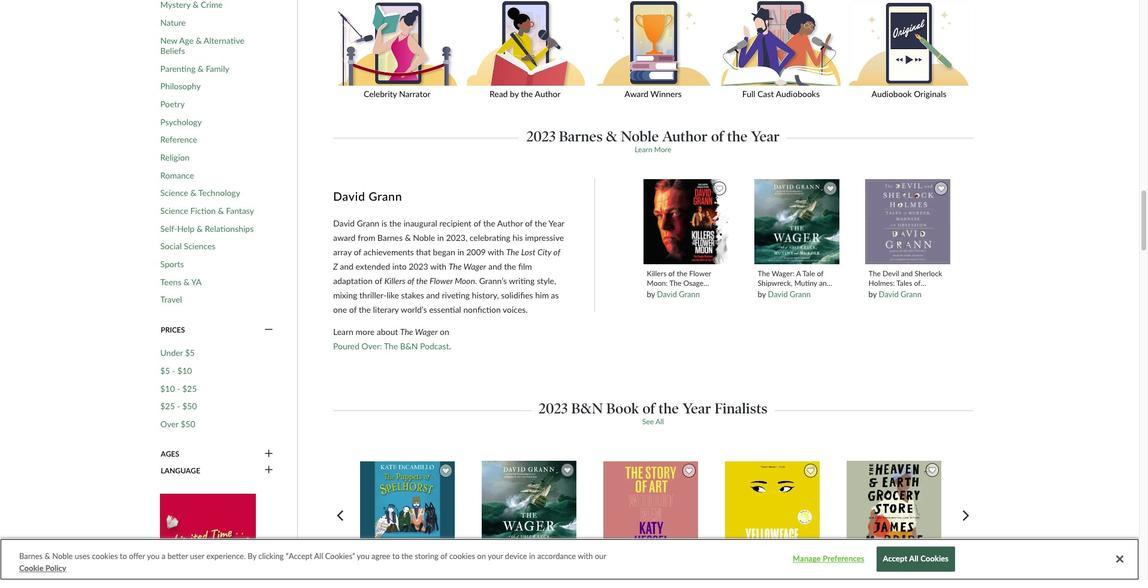 Task type: describe. For each thing, give the bounding box(es) containing it.
the inside and the film adaptation of
[[504, 261, 517, 272]]

film
[[519, 261, 532, 272]]

advertisement element
[[160, 494, 256, 580]]

accordance
[[538, 552, 576, 561]]

wager: for the wager: a tale of shipwreck, mutiny and murder (2023 b&n author of the year)
[[772, 270, 795, 279]]

1 horizontal spatial wager
[[464, 261, 487, 272]]

ya
[[191, 277, 202, 287]]

david grann link for fbi
[[658, 290, 700, 299]]

all inside 2023 b&n book of the year finalists see all
[[656, 418, 664, 427]]

grann inside "david grann is the inaugural recipient of the author of the year award from barnes & noble in 2023, celebrating his impressive array of achievements that began in 2009 with"
[[357, 218, 380, 228]]

1 vertical spatial with
[[431, 261, 447, 272]]

. inside the learn more about the wager on poured over: the b&n podcast .
[[449, 341, 451, 351]]

audiobook
[[872, 88, 913, 99]]

in for that
[[458, 247, 465, 257]]

with for impressive
[[488, 247, 504, 257]]

agree
[[372, 552, 391, 561]]

$25 - $50
[[160, 401, 197, 411]]

user
[[190, 552, 205, 561]]

year inside "2023 barnes & noble author of the year learn more"
[[752, 128, 780, 145]]

moon:
[[647, 279, 668, 288]]

parenting
[[160, 63, 196, 74]]

(2023 inside the heaven & earth grocery store (2023 b&n book of the year)
[[865, 570, 884, 579]]

teens
[[160, 277, 182, 287]]

lost
[[522, 247, 536, 257]]

the story of art without men image
[[603, 461, 699, 557]]

of inside the devil and sherlock holmes: tales of murder, madness, and obsession
[[915, 279, 921, 288]]

voices.
[[503, 305, 528, 315]]

the inside "2023 barnes & noble author of the year learn more"
[[728, 128, 748, 145]]

policy
[[45, 563, 66, 573]]

obsession
[[869, 297, 902, 306]]

& inside "2023 barnes & noble author of the year learn more"
[[607, 128, 618, 145]]

the heaven & earth grocery store (2023 b&n book of the year) link
[[846, 561, 944, 580]]

sports link
[[160, 259, 184, 270]]

all inside barnes & noble uses cookies to offer you a better user experience. by clicking "accept all cookies" you agree to the storing of cookies on your device in accordance with our cookie policy
[[314, 552, 323, 561]]

poetry
[[160, 99, 185, 109]]

madness,
[[896, 288, 927, 297]]

with for storing
[[578, 552, 593, 561]]

devil
[[883, 270, 900, 279]]

in for your
[[529, 552, 536, 561]]

learn inside the learn more about the wager on poured over: the b&n podcast .
[[333, 327, 354, 337]]

$5 - $10
[[160, 366, 192, 376]]

of inside . grann's writing style, mixing thriller-like stakes and riveting history, solidifies him as one of the literary world's essential nonfiction voices.
[[349, 305, 357, 315]]

stakes
[[401, 290, 424, 300]]

2 to from the left
[[393, 552, 400, 561]]

& inside self-help & relationships link
[[197, 224, 203, 234]]

& inside new age & alternative beliefs
[[196, 35, 202, 45]]

audiobook originals link
[[846, 1, 974, 106]]

manage
[[793, 555, 821, 564]]

book inside the heaven & earth grocery store (2023 b&n book of the year)
[[903, 570, 920, 579]]

by david grann for murder
[[758, 290, 811, 299]]

grann's
[[480, 276, 507, 286]]

manage preferences
[[793, 555, 865, 564]]

2 you from the left
[[357, 552, 370, 561]]

the inside the wager: a tale of shipwreck, mutiny and murder (2023 b&n author
[[481, 561, 493, 570]]

2023 barnes & noble author of the year learn more
[[527, 128, 780, 154]]

read by the author
[[490, 88, 561, 99]]

plus image for language
[[265, 466, 273, 476]]

(2023 for the wager: a tale of shipwreck, mutiny and murder (2023 b&n author 
[[507, 579, 525, 580]]

and inside killers of the flower moon: the osage murders and the birth of the fbi
[[676, 288, 688, 297]]

beliefs
[[160, 46, 185, 56]]

the lost city of z
[[333, 247, 561, 272]]

grann for killers of the flower moon: the osage murders and the birth of the fbi
[[679, 290, 700, 299]]

$25 inside "link"
[[182, 383, 197, 394]]

$10 inside "link"
[[160, 383, 175, 394]]

learn inside "2023 barnes & noble author of the year learn more"
[[635, 145, 653, 154]]

world's
[[401, 305, 427, 315]]

year) inside the wager: a tale of shipwreck, mutiny and murder (2023 b&n author of the year)
[[803, 297, 819, 306]]

full cast audiobooks link
[[718, 1, 846, 106]]

award winners image
[[590, 1, 718, 86]]

parenting & family link
[[160, 63, 229, 74]]

essential
[[429, 305, 462, 315]]

author inside "david grann is the inaugural recipient of the author of the year award from barnes & noble in 2023, celebrating his impressive array of achievements that began in 2009 with"
[[498, 218, 523, 228]]

device
[[505, 552, 528, 561]]

literary
[[373, 305, 399, 315]]

yellowface image
[[725, 461, 821, 557]]

riveting
[[442, 290, 470, 300]]

self-
[[160, 224, 177, 234]]

murder,
[[869, 288, 895, 297]]

new age & alternative beliefs
[[160, 35, 245, 56]]

and right z
[[340, 261, 354, 272]]

our
[[595, 552, 607, 561]]

of inside the lost city of z
[[554, 247, 561, 257]]

author inside "2023 barnes & noble author of the year learn more"
[[663, 128, 708, 145]]

b&n inside the wager: a tale of shipwreck, mutiny and murder (2023 b&n author of the year)
[[805, 288, 820, 297]]

david grann is the inaugural recipient of the author of the year award from barnes & noble in 2023, celebrating his impressive array of achievements that began in 2009 with
[[333, 218, 565, 257]]

the inside the lost city of z
[[507, 247, 520, 257]]

full
[[743, 88, 756, 99]]

technology
[[198, 188, 240, 198]]

reference link
[[160, 135, 197, 145]]

clicking
[[259, 552, 284, 561]]

by right read
[[510, 88, 519, 99]]

book inside 2023 b&n book of the year finalists see all
[[607, 400, 640, 418]]

shipwreck, for the wager: a tale of shipwreck, mutiny and murder (2023 b&n author 
[[481, 570, 516, 579]]

manage preferences button
[[792, 548, 867, 572]]

2023 for 2023 b&n book of the year finalists
[[539, 400, 568, 418]]

0 vertical spatial in
[[438, 233, 444, 243]]

author inside the wager: a tale of shipwreck, mutiny and murder (2023 b&n author
[[544, 579, 567, 580]]

- for $5
[[172, 366, 175, 376]]

all inside button
[[910, 555, 919, 564]]

romance
[[160, 170, 194, 180]]

$10 - $25
[[160, 383, 197, 394]]

and inside the wager: a tale of shipwreck, mutiny and murder (2023 b&n author of the year)
[[820, 279, 831, 288]]

by
[[248, 552, 257, 561]]

the inside the heaven & earth grocery store (2023 b&n book of the year)
[[846, 561, 858, 570]]

reference
[[160, 135, 197, 145]]

the devil and sherlock holmes: tales of murder, madness, and obsession link
[[869, 270, 948, 306]]

philosophy
[[160, 81, 201, 91]]

1 vertical spatial 2023
[[409, 261, 429, 272]]

& inside science fiction & fantasy link
[[218, 206, 224, 216]]

noble inside "david grann is the inaugural recipient of the author of the year award from barnes & noble in 2023, celebrating his impressive array of achievements that began in 2009 with"
[[413, 233, 435, 243]]

year) inside the heaven & earth grocery store (2023 b&n book of the year)
[[846, 579, 862, 580]]

religion
[[160, 152, 190, 163]]

the heaven & earth grocery store (2023 b&n book of the year)
[[846, 561, 940, 580]]

b&n inside the learn more about the wager on poured over: the b&n podcast .
[[400, 341, 418, 351]]

barnes inside "david grann is the inaugural recipient of the author of the year award from barnes & noble in 2023, celebrating his impressive array of achievements that began in 2009 with"
[[378, 233, 403, 243]]

of inside and the film adaptation of
[[375, 276, 383, 286]]

science fiction & fantasy link
[[160, 206, 254, 216]]

history,
[[472, 290, 499, 300]]

shipwreck, for the wager: a tale of shipwreck, mutiny and murder (2023 b&n author of the year)
[[758, 279, 793, 288]]

winners
[[651, 88, 682, 99]]

impressive
[[525, 233, 564, 243]]

wager: for the wager: a tale of shipwreck, mutiny and murder (2023 b&n author 
[[495, 561, 518, 570]]

poetry link
[[160, 99, 185, 109]]

2023,
[[446, 233, 468, 243]]

tale for the wager: a tale of shipwreck, mutiny and murder (2023 b&n author of the year)
[[803, 270, 816, 279]]

david for killers of the flower moon: the osage murders and the birth of the fbi
[[658, 290, 677, 299]]

earth
[[894, 561, 911, 570]]

parenting & family
[[160, 63, 229, 74]]

learn more link
[[635, 145, 672, 154]]

social
[[160, 241, 182, 251]]

a for the wager: a tale of shipwreck, mutiny and murder (2023 b&n author 
[[519, 561, 524, 570]]

like
[[387, 290, 399, 300]]

and the film adaptation of
[[333, 261, 532, 286]]

author inside the wager: a tale of shipwreck, mutiny and murder (2023 b&n author of the year)
[[758, 297, 781, 306]]

celebrity narrator image
[[333, 1, 461, 86]]

the puppets of spelhorst image
[[360, 461, 456, 557]]

& inside the heaven & earth grocery store (2023 b&n book of the year)
[[887, 561, 892, 570]]

psychology
[[160, 117, 202, 127]]

killers for killers of the flower moon
[[385, 276, 406, 286]]

killers of the flower moon
[[385, 276, 475, 286]]

cookies"
[[325, 552, 355, 561]]

& inside parenting & family 'link'
[[198, 63, 204, 74]]

age
[[179, 35, 194, 45]]

original audiobooks image
[[846, 1, 974, 86]]

the inside 2023 b&n book of the year finalists see all
[[659, 400, 680, 418]]

award
[[333, 233, 356, 243]]



Task type: vqa. For each thing, say whether or not it's contained in the screenshot.
Murder associated with The Wager: A Tale of Shipwreck, Mutiny and Murder (2023 B&N Author 
yes



Task type: locate. For each thing, give the bounding box(es) containing it.
preferences
[[823, 555, 865, 564]]

by david grann for madness,
[[869, 290, 922, 299]]

tale inside the wager: a tale of shipwreck, mutiny and murder (2023 b&n author of the year)
[[803, 270, 816, 279]]

year left finalists
[[683, 400, 712, 418]]

noble up learn more link
[[621, 128, 659, 145]]

under $5 link
[[160, 348, 195, 358]]

grann for the devil and sherlock holmes: tales of murder, madness, and obsession
[[901, 290, 922, 299]]

- up $25 - $50
[[177, 383, 180, 394]]

shipwreck,
[[758, 279, 793, 288], [481, 570, 516, 579]]

0 horizontal spatial david grann link
[[658, 290, 700, 299]]

the wager: a tale of shipwreck, mutiny and murder (2023 b&n author of the year) image for 2023 b&n book of the year finalists
[[482, 461, 578, 557]]

b&n
[[805, 288, 820, 297], [400, 341, 418, 351], [572, 400, 603, 418], [886, 570, 901, 579], [527, 579, 543, 580]]

from
[[358, 233, 376, 243]]

shipwreck, inside the wager: a tale of shipwreck, mutiny and murder (2023 b&n author of the year)
[[758, 279, 793, 288]]

philosophy link
[[160, 81, 201, 92]]

the wager: a tale of shipwreck, mutiny and murder (2023 b&n author of the year) image for 2023 barnes & noble author of the year
[[754, 179, 841, 265]]

0 horizontal spatial a
[[519, 561, 524, 570]]

cookies right uses at the left bottom of page
[[92, 552, 118, 561]]

the inside the heaven & earth grocery store (2023 b&n book of the year)
[[930, 570, 940, 579]]

david inside "david grann is the inaugural recipient of the author of the year award from barnes & noble in 2023, celebrating his impressive array of achievements that began in 2009 with"
[[333, 218, 355, 228]]

killers inside killers of the flower moon: the osage murders and the birth of the fbi
[[647, 270, 667, 279]]

flower up riveting on the left of the page
[[430, 276, 453, 286]]

by for the devil and sherlock holmes: tales of murder, madness, and obsession
[[869, 290, 877, 299]]

1 vertical spatial book
[[903, 570, 920, 579]]

-
[[172, 366, 175, 376], [177, 383, 180, 394], [177, 401, 180, 411]]

murder for the wager: a tale of shipwreck, mutiny and murder (2023 b&n author of the year)
[[758, 288, 782, 297]]

science & technology link
[[160, 188, 240, 198]]

1 vertical spatial a
[[519, 561, 524, 570]]

0 horizontal spatial on
[[440, 327, 450, 337]]

2 horizontal spatial (2023
[[865, 570, 884, 579]]

1 vertical spatial $50
[[181, 419, 195, 429]]

the
[[521, 88, 533, 99], [728, 128, 748, 145], [390, 218, 402, 228], [484, 218, 496, 228], [535, 218, 547, 228], [504, 261, 517, 272], [677, 270, 688, 279], [416, 276, 428, 286], [690, 288, 701, 297], [656, 297, 666, 306], [791, 297, 801, 306], [359, 305, 371, 315], [659, 400, 680, 418], [402, 552, 413, 561], [930, 570, 940, 579]]

barnes inside "2023 barnes & noble author of the year learn more"
[[559, 128, 603, 145]]

0 vertical spatial wager:
[[772, 270, 795, 279]]

the inside barnes & noble uses cookies to offer you a better user experience. by clicking "accept all cookies" you agree to the storing of cookies on your device in accordance with our cookie policy
[[402, 552, 413, 561]]

solidifies
[[502, 290, 533, 300]]

celebrity narrator link
[[333, 1, 461, 106]]

all right "accept
[[314, 552, 323, 561]]

with left our
[[578, 552, 593, 561]]

1 vertical spatial wager:
[[495, 561, 518, 570]]

began
[[433, 247, 456, 257]]

with down the began
[[431, 261, 447, 272]]

2 vertical spatial barnes
[[19, 552, 43, 561]]

plus image up 'language' dropdown button
[[265, 449, 273, 460]]

the devil and sherlock holmes: tales of murder, madness, and obsession image
[[865, 179, 952, 265]]

$10 up $10 - $25
[[178, 366, 192, 376]]

$25 up $25 - $50
[[182, 383, 197, 394]]

science
[[160, 188, 188, 198], [160, 206, 188, 216]]

3 david grann link from the left
[[879, 290, 922, 299]]

0 horizontal spatial with
[[431, 261, 447, 272]]

year
[[752, 128, 780, 145], [549, 218, 565, 228], [683, 400, 712, 418]]

1 you from the left
[[147, 552, 160, 561]]

science for science fiction & fantasy
[[160, 206, 188, 216]]

a inside the wager: a tale of shipwreck, mutiny and murder (2023 b&n author of the year)
[[797, 270, 802, 279]]

uses
[[75, 552, 90, 561]]

on left the your
[[478, 552, 486, 561]]

b&n inside the heaven & earth grocery store (2023 b&n book of the year)
[[886, 570, 901, 579]]

1 vertical spatial year
[[549, 218, 565, 228]]

1 horizontal spatial with
[[488, 247, 504, 257]]

1 horizontal spatial you
[[357, 552, 370, 561]]

and inside . grann's writing style, mixing thriller-like stakes and riveting history, solidifies him as one of the literary world's essential nonfiction voices.
[[427, 290, 440, 300]]

poured
[[333, 341, 360, 351]]

1 vertical spatial in
[[458, 247, 465, 257]]

ages button
[[160, 449, 274, 460]]

- down under
[[172, 366, 175, 376]]

killers of the flower moon: the osage murders and the birth of the fbi image
[[643, 179, 730, 265]]

noble up that on the top of page
[[413, 233, 435, 243]]

1 vertical spatial plus image
[[265, 466, 273, 476]]

1 horizontal spatial year
[[683, 400, 712, 418]]

by for the wager: a tale of shipwreck, mutiny and murder (2023 b&n author of the year)
[[758, 290, 766, 299]]

1 vertical spatial $5
[[160, 366, 170, 376]]

audiobooks
[[776, 88, 820, 99]]

science up "self-"
[[160, 206, 188, 216]]

mutiny inside the wager: a tale of shipwreck, mutiny and murder (2023 b&n author
[[517, 570, 540, 579]]

1 horizontal spatial david grann link
[[768, 290, 811, 299]]

tale
[[803, 270, 816, 279], [526, 561, 538, 570]]

read
[[490, 88, 508, 99]]

in up the began
[[438, 233, 444, 243]]

1 vertical spatial (2023
[[865, 570, 884, 579]]

city
[[538, 247, 552, 257]]

and up the grann's
[[489, 261, 502, 272]]

that
[[416, 247, 431, 257]]

1 horizontal spatial in
[[458, 247, 465, 257]]

wager down 2009
[[464, 261, 487, 272]]

cookie
[[19, 563, 44, 573]]

1 horizontal spatial $5
[[185, 348, 195, 358]]

1 horizontal spatial shipwreck,
[[758, 279, 793, 288]]

1 horizontal spatial to
[[393, 552, 400, 561]]

killers of the flower moon: the osage murders and the birth of the fbi
[[647, 270, 718, 306]]

0 vertical spatial year)
[[803, 297, 819, 306]]

murder right birth
[[758, 288, 782, 297]]

david grann
[[333, 190, 403, 203]]

2 horizontal spatial david grann link
[[879, 290, 922, 299]]

celebrating
[[470, 233, 511, 243]]

new
[[160, 35, 178, 45]]

2 vertical spatial (2023
[[507, 579, 525, 580]]

"accept
[[286, 552, 313, 561]]

1 horizontal spatial $25
[[182, 383, 197, 394]]

sherlock
[[915, 270, 943, 279]]

noble inside barnes & noble uses cookies to offer you a better user experience. by clicking "accept all cookies" you agree to the storing of cookies on your device in accordance with our cookie policy
[[52, 552, 73, 561]]

0 vertical spatial barnes
[[559, 128, 603, 145]]

wager up podcast
[[415, 327, 438, 337]]

0 vertical spatial book
[[607, 400, 640, 418]]

0 horizontal spatial year
[[549, 218, 565, 228]]

noble up policy
[[52, 552, 73, 561]]

you left agree
[[357, 552, 370, 561]]

0 vertical spatial mutiny
[[795, 279, 818, 288]]

by for killers of the flower moon: the osage murders and the birth of the fbi
[[647, 290, 656, 299]]

year inside "david grann is the inaugural recipient of the author of the year award from barnes & noble in 2023, celebrating his impressive array of achievements that began in 2009 with"
[[549, 218, 565, 228]]

mutiny inside the wager: a tale of shipwreck, mutiny and murder (2023 b&n author of the year)
[[795, 279, 818, 288]]

1 horizontal spatial murder
[[758, 288, 782, 297]]

0 vertical spatial -
[[172, 366, 175, 376]]

1 vertical spatial .
[[449, 341, 451, 351]]

on up podcast
[[440, 327, 450, 337]]

0 horizontal spatial $25
[[160, 401, 175, 411]]

0 horizontal spatial book
[[607, 400, 640, 418]]

1 plus image from the top
[[265, 449, 273, 460]]

on inside barnes & noble uses cookies to offer you a better user experience. by clicking "accept all cookies" you agree to the storing of cookies on your device in accordance with our cookie policy
[[478, 552, 486, 561]]

- inside "link"
[[177, 383, 180, 394]]

0 vertical spatial 2023
[[527, 128, 556, 145]]

0 horizontal spatial wager
[[415, 327, 438, 337]]

travel link
[[160, 295, 182, 305]]

murders
[[647, 288, 674, 297]]

1 horizontal spatial mutiny
[[795, 279, 818, 288]]

0 horizontal spatial $5
[[160, 366, 170, 376]]

killers for killers of the flower moon: the osage murders and the birth of the fbi
[[647, 270, 667, 279]]

about
[[377, 327, 398, 337]]

family
[[206, 63, 229, 74]]

and down accordance
[[542, 570, 554, 579]]

plus image for ages
[[265, 449, 273, 460]]

0 vertical spatial plus image
[[265, 449, 273, 460]]

0 vertical spatial $50
[[182, 401, 197, 411]]

murder inside the wager: a tale of shipwreck, mutiny and murder (2023 b&n author
[[481, 579, 505, 580]]

sciences
[[184, 241, 216, 251]]

author reading audiobook image
[[461, 1, 590, 86]]

0 vertical spatial noble
[[621, 128, 659, 145]]

0 horizontal spatial shipwreck,
[[481, 570, 516, 579]]

0 horizontal spatial noble
[[52, 552, 73, 561]]

1 horizontal spatial noble
[[413, 233, 435, 243]]

the inside the devil and sherlock holmes: tales of murder, madness, and obsession
[[869, 270, 881, 279]]

$25 inside 'link'
[[160, 401, 175, 411]]

david for the wager: a tale of shipwreck, mutiny and murder (2023 b&n author of the year)
[[768, 290, 788, 299]]

3 by david grann from the left
[[869, 290, 922, 299]]

tale inside the wager: a tale of shipwreck, mutiny and murder (2023 b&n author
[[526, 561, 538, 570]]

cookie policy link
[[19, 563, 66, 574]]

year up impressive
[[549, 218, 565, 228]]

of inside "2023 barnes & noble author of the year learn more"
[[712, 128, 724, 145]]

2 by david grann from the left
[[758, 290, 811, 299]]

1 horizontal spatial book
[[903, 570, 920, 579]]

2 horizontal spatial with
[[578, 552, 593, 561]]

flower inside killers of the flower moon: the osage murders and the birth of the fbi
[[690, 270, 712, 279]]

over $50
[[160, 419, 195, 429]]

1 vertical spatial -
[[177, 383, 180, 394]]

1 horizontal spatial learn
[[635, 145, 653, 154]]

a for the wager: a tale of shipwreck, mutiny and murder (2023 b&n author of the year)
[[797, 270, 802, 279]]

1 vertical spatial noble
[[413, 233, 435, 243]]

z
[[333, 261, 338, 272]]

0 vertical spatial murder
[[758, 288, 782, 297]]

killers up 'like'
[[385, 276, 406, 286]]

finalists
[[715, 400, 768, 418]]

2023 inside "2023 barnes & noble author of the year learn more"
[[527, 128, 556, 145]]

murder down the your
[[481, 579, 505, 580]]

noble inside "2023 barnes & noble author of the year learn more"
[[621, 128, 659, 145]]

1 science from the top
[[160, 188, 188, 198]]

1 horizontal spatial $10
[[178, 366, 192, 376]]

heaven
[[860, 561, 885, 570]]

self-help & relationships
[[160, 224, 254, 234]]

and down sherlock
[[929, 288, 940, 297]]

.
[[475, 276, 477, 286], [449, 341, 451, 351]]

wager:
[[772, 270, 795, 279], [495, 561, 518, 570]]

- inside 'link'
[[177, 401, 180, 411]]

2 horizontal spatial all
[[910, 555, 919, 564]]

$10 down $5 - $10 link
[[160, 383, 175, 394]]

podcast
[[420, 341, 449, 351]]

you left a
[[147, 552, 160, 561]]

1 horizontal spatial cookies
[[450, 552, 476, 561]]

0 horizontal spatial by david grann
[[647, 290, 700, 299]]

2023 inside 2023 b&n book of the year finalists see all
[[539, 400, 568, 418]]

prices button
[[160, 325, 274, 336]]

0 horizontal spatial in
[[438, 233, 444, 243]]

$50 down $10 - $25 "link"
[[182, 401, 197, 411]]

and down killers of the flower moon
[[427, 290, 440, 300]]

0 horizontal spatial (2023
[[507, 579, 525, 580]]

by right birth
[[758, 290, 766, 299]]

read by the author link
[[461, 1, 590, 106]]

plus image
[[265, 449, 273, 460], [265, 466, 273, 476]]

0 vertical spatial $25
[[182, 383, 197, 394]]

b&n inside the wager: a tale of shipwreck, mutiny and murder (2023 b&n author
[[527, 579, 543, 580]]

wager inside the learn more about the wager on poured over: the b&n podcast .
[[415, 327, 438, 337]]

accept
[[884, 555, 908, 564]]

the wager: a tale of shipwreck, mutiny and murder (2023 b&n author 
[[481, 561, 575, 580]]

moon
[[455, 276, 475, 286]]

1 vertical spatial mutiny
[[517, 570, 540, 579]]

1 horizontal spatial barnes
[[378, 233, 403, 243]]

0 horizontal spatial murder
[[481, 579, 505, 580]]

2023 for 2023 barnes & noble author of the year
[[527, 128, 556, 145]]

the inside the wager: a tale of shipwreck, mutiny and murder (2023 b&n author of the year)
[[791, 297, 801, 306]]

see all link
[[643, 418, 664, 427]]

$5
[[185, 348, 195, 358], [160, 366, 170, 376]]

1 to from the left
[[120, 552, 127, 561]]

(2023 inside the wager: a tale of shipwreck, mutiny and murder (2023 b&n author of the year)
[[784, 288, 803, 297]]

1 horizontal spatial the wager: a tale of shipwreck, mutiny and murder (2023 b&n author of the year) image
[[754, 179, 841, 265]]

0 vertical spatial shipwreck,
[[758, 279, 793, 288]]

the devil and sherlock holmes: tales of murder, madness, and obsession
[[869, 270, 943, 306]]

self-help & relationships link
[[160, 224, 254, 234]]

wager: inside the wager: a tale of shipwreck, mutiny and murder (2023 b&n author of the year)
[[772, 270, 795, 279]]

1 horizontal spatial tale
[[803, 270, 816, 279]]

0 horizontal spatial barnes
[[19, 552, 43, 561]]

0 horizontal spatial the wager: a tale of shipwreck, mutiny and murder (2023 b&n author of the year) image
[[482, 461, 578, 557]]

2 david grann link from the left
[[768, 290, 811, 299]]

$25 up over
[[160, 401, 175, 411]]

1 vertical spatial learn
[[333, 327, 354, 337]]

and inside the wager: a tale of shipwreck, mutiny and murder (2023 b&n author
[[542, 570, 554, 579]]

of inside the heaven & earth grocery store (2023 b&n book of the year)
[[922, 570, 928, 579]]

full cast audiobooks image
[[718, 1, 846, 86]]

all
[[656, 418, 664, 427], [314, 552, 323, 561], [910, 555, 919, 564]]

$50 inside 'link'
[[182, 401, 197, 411]]

0 vertical spatial $10
[[178, 366, 192, 376]]

fbi
[[668, 297, 679, 306]]

by down moon:
[[647, 290, 656, 299]]

fiction
[[191, 206, 216, 216]]

1 by david grann from the left
[[647, 290, 700, 299]]

learn up poured
[[333, 327, 354, 337]]

science fiction & fantasy
[[160, 206, 254, 216]]

killers of the flower moon: the osage murders and the birth of the fbi link
[[647, 270, 726, 306]]

by david grann for and
[[647, 290, 700, 299]]

2 horizontal spatial year
[[752, 128, 780, 145]]

1 vertical spatial $10
[[160, 383, 175, 394]]

. left the grann's
[[475, 276, 477, 286]]

(2023 inside the wager: a tale of shipwreck, mutiny and murder (2023 b&n author
[[507, 579, 525, 580]]

1 cookies from the left
[[92, 552, 118, 561]]

1 horizontal spatial all
[[656, 418, 664, 427]]

minus image
[[265, 325, 273, 336]]

2 horizontal spatial in
[[529, 552, 536, 561]]

privacy alert dialog
[[0, 539, 1140, 580]]

accept all cookies
[[884, 555, 949, 564]]

the wager: a tale of shipwreck, mutiny and murder (2023 b&n author of the year) image
[[754, 179, 841, 265], [482, 461, 578, 557]]

of inside barnes & noble uses cookies to offer you a better user experience. by clicking "accept all cookies" you agree to the storing of cookies on your device in accordance with our cookie policy
[[441, 552, 448, 561]]

0 vertical spatial .
[[475, 276, 477, 286]]

$50 right over
[[181, 419, 195, 429]]

teens & ya
[[160, 277, 202, 287]]

- down $10 - $25 "link"
[[177, 401, 180, 411]]

2 science from the top
[[160, 206, 188, 216]]

mutiny for the wager: a tale of shipwreck, mutiny and murder (2023 b&n author of the year)
[[795, 279, 818, 288]]

0 vertical spatial the wager: a tale of shipwreck, mutiny and murder (2023 b&n author of the year) image
[[754, 179, 841, 265]]

noble
[[621, 128, 659, 145], [413, 233, 435, 243], [52, 552, 73, 561]]

science for science & technology
[[160, 188, 188, 198]]

0 vertical spatial on
[[440, 327, 450, 337]]

under $5
[[160, 348, 195, 358]]

better
[[168, 552, 188, 561]]

2 vertical spatial noble
[[52, 552, 73, 561]]

in right device
[[529, 552, 536, 561]]

2009
[[467, 247, 486, 257]]

plus image down ages dropdown button
[[265, 466, 273, 476]]

wager: inside the wager: a tale of shipwreck, mutiny and murder (2023 b&n author
[[495, 561, 518, 570]]

language
[[161, 466, 200, 475]]

grann for the wager: a tale of shipwreck, mutiny and murder (2023 b&n author of the year)
[[790, 290, 811, 299]]

learn left more
[[635, 145, 653, 154]]

2 horizontal spatial barnes
[[559, 128, 603, 145]]

& inside "david grann is the inaugural recipient of the author of the year award from barnes & noble in 2023, celebrating his impressive array of achievements that began in 2009 with"
[[405, 233, 411, 243]]

all right accept
[[910, 555, 919, 564]]

on inside the learn more about the wager on poured over: the b&n podcast .
[[440, 327, 450, 337]]

travel
[[160, 295, 182, 305]]

cookies left the your
[[450, 552, 476, 561]]

1 vertical spatial tale
[[526, 561, 538, 570]]

nature link
[[160, 17, 186, 28]]

with inside "david grann is the inaugural recipient of the author of the year award from barnes & noble in 2023, celebrating his impressive array of achievements that began in 2009 with"
[[488, 247, 504, 257]]

shipwreck, inside the wager: a tale of shipwreck, mutiny and murder (2023 b&n author
[[481, 570, 516, 579]]

0 vertical spatial (2023
[[784, 288, 803, 297]]

sports
[[160, 259, 184, 269]]

in down 2023,
[[458, 247, 465, 257]]

2 cookies from the left
[[450, 552, 476, 561]]

new age & alternative beliefs link
[[160, 35, 260, 56]]

david grann link for the
[[768, 290, 811, 299]]

1 vertical spatial barnes
[[378, 233, 403, 243]]

the inside the wager: a tale of shipwreck, mutiny and murder (2023 b&n author of the year)
[[758, 270, 771, 279]]

1 horizontal spatial .
[[475, 276, 477, 286]]

of inside 2023 b&n book of the year finalists see all
[[643, 400, 656, 418]]

with down celebrating on the left of page
[[488, 247, 504, 257]]

flower for moon:
[[690, 270, 712, 279]]

1 horizontal spatial (2023
[[784, 288, 803, 297]]

to left offer
[[120, 552, 127, 561]]

year down cast
[[752, 128, 780, 145]]

tale for the wager: a tale of shipwreck, mutiny and murder (2023 b&n author 
[[526, 561, 538, 570]]

(2023 for the wager: a tale of shipwreck, mutiny and murder (2023 b&n author of the year)
[[784, 288, 803, 297]]

barnes inside barnes & noble uses cookies to offer you a better user experience. by clicking "accept all cookies" you agree to the storing of cookies on your device in accordance with our cookie policy
[[19, 552, 43, 561]]

1 david grann link from the left
[[658, 290, 700, 299]]

1 horizontal spatial year)
[[846, 579, 862, 580]]

in inside barnes & noble uses cookies to offer you a better user experience. by clicking "accept all cookies" you agree to the storing of cookies on your device in accordance with our cookie policy
[[529, 552, 536, 561]]

murder inside the wager: a tale of shipwreck, mutiny and murder (2023 b&n author of the year)
[[758, 288, 782, 297]]

flower for moon
[[430, 276, 453, 286]]

$5 right under
[[185, 348, 195, 358]]

2 vertical spatial with
[[578, 552, 593, 561]]

flower
[[690, 270, 712, 279], [430, 276, 453, 286]]

accept all cookies button
[[877, 547, 956, 572]]

$5 down under
[[160, 366, 170, 376]]

learn
[[635, 145, 653, 154], [333, 327, 354, 337]]

and up the fbi
[[676, 288, 688, 297]]

(2023
[[784, 288, 803, 297], [865, 570, 884, 579], [507, 579, 525, 580]]

0 horizontal spatial wager:
[[495, 561, 518, 570]]

b&n inside 2023 b&n book of the year finalists see all
[[572, 400, 603, 418]]

murder for the wager: a tale of shipwreck, mutiny and murder (2023 b&n author 
[[481, 579, 505, 580]]

. inside . grann's writing style, mixing thriller-like stakes and riveting history, solidifies him as one of the literary world's essential nonfiction voices.
[[475, 276, 477, 286]]

. down essential
[[449, 341, 451, 351]]

0 horizontal spatial killers
[[385, 276, 406, 286]]

1 horizontal spatial by david grann
[[758, 290, 811, 299]]

award winners
[[625, 88, 682, 99]]

mutiny for the wager: a tale of shipwreck, mutiny and murder (2023 b&n author 
[[517, 570, 540, 579]]

and inside and the film adaptation of
[[489, 261, 502, 272]]

- for $10
[[177, 383, 180, 394]]

all right see
[[656, 418, 664, 427]]

over:
[[362, 341, 382, 351]]

& inside the teens & ya link
[[184, 277, 190, 287]]

full cast audiobooks
[[743, 88, 820, 99]]

barnes
[[559, 128, 603, 145], [378, 233, 403, 243], [19, 552, 43, 561]]

the heaven & earth grocery store (2023 b&n book of the year) image
[[847, 461, 943, 557]]

1 vertical spatial $25
[[160, 401, 175, 411]]

alternative
[[204, 35, 245, 45]]

and left holmes:
[[820, 279, 831, 288]]

year inside 2023 b&n book of the year finalists see all
[[683, 400, 712, 418]]

more
[[356, 327, 375, 337]]

1 vertical spatial the wager: a tale of shipwreck, mutiny and murder (2023 b&n author of the year) image
[[482, 461, 578, 557]]

2 vertical spatial -
[[177, 401, 180, 411]]

and up tales
[[902, 270, 914, 279]]

flower up osage
[[690, 270, 712, 279]]

to right agree
[[393, 552, 400, 561]]

of inside the wager: a tale of shipwreck, mutiny and murder (2023 b&n author
[[540, 561, 547, 570]]

0 horizontal spatial $10
[[160, 383, 175, 394]]

his
[[513, 233, 523, 243]]

2 vertical spatial 2023
[[539, 400, 568, 418]]

by down holmes:
[[869, 290, 877, 299]]

- for $25
[[177, 401, 180, 411]]

2 vertical spatial year
[[683, 400, 712, 418]]

nonfiction
[[464, 305, 501, 315]]

science down romance "link" on the top left of the page
[[160, 188, 188, 198]]

the inside killers of the flower moon: the osage murders and the birth of the fbi
[[670, 279, 682, 288]]

storing
[[415, 552, 439, 561]]

the inside . grann's writing style, mixing thriller-like stakes and riveting history, solidifies him as one of the literary world's essential nonfiction voices.
[[359, 305, 371, 315]]

& inside barnes & noble uses cookies to offer you a better user experience. by clicking "accept all cookies" you agree to the storing of cookies on your device in accordance with our cookie policy
[[45, 552, 50, 561]]

killers up moon:
[[647, 270, 667, 279]]

1 vertical spatial on
[[478, 552, 486, 561]]

a inside the wager: a tale of shipwreck, mutiny and murder (2023 b&n author
[[519, 561, 524, 570]]

2 plus image from the top
[[265, 466, 273, 476]]

with inside barnes & noble uses cookies to offer you a better user experience. by clicking "accept all cookies" you agree to the storing of cookies on your device in accordance with our cookie policy
[[578, 552, 593, 561]]

david for the devil and sherlock holmes: tales of murder, madness, and obsession
[[879, 290, 899, 299]]

1 horizontal spatial on
[[478, 552, 486, 561]]

& inside science & technology link
[[191, 188, 197, 198]]



